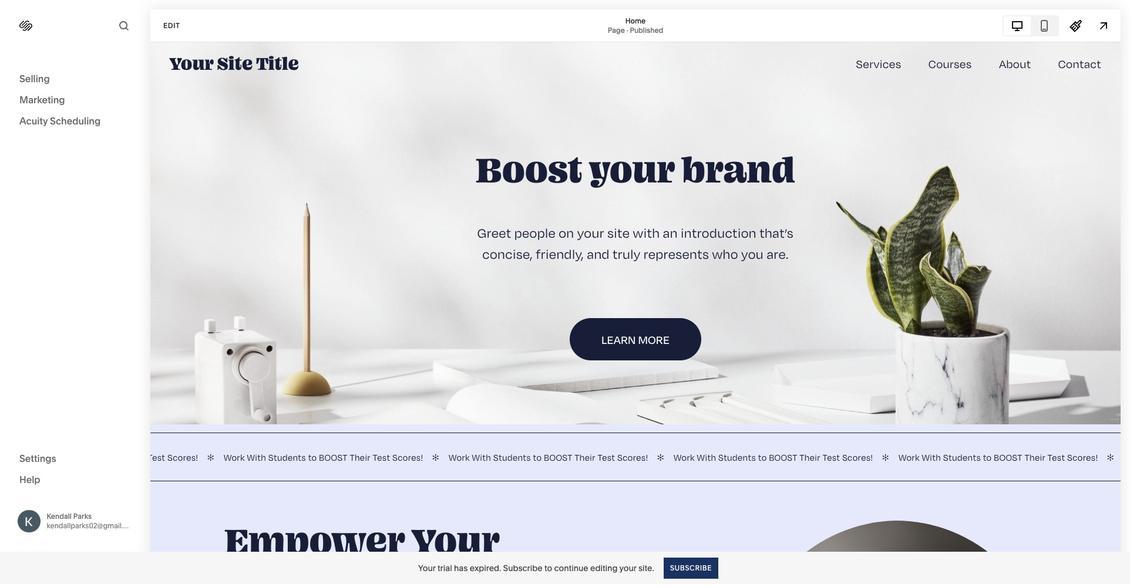 Task type: locate. For each thing, give the bounding box(es) containing it.
subscribe
[[503, 563, 543, 574], [670, 564, 712, 572]]

help
[[19, 474, 40, 486]]

subscribe right the site.
[[670, 564, 712, 572]]

help link
[[19, 473, 40, 486]]

to
[[545, 563, 552, 574]]

subscribe left to
[[503, 563, 543, 574]]

settings
[[19, 453, 56, 464]]

site.
[[639, 563, 654, 574]]

kendallparks02@gmail.com
[[47, 522, 138, 530]]

settings link
[[19, 452, 130, 466]]

selling link
[[19, 72, 130, 86]]

trial
[[438, 563, 452, 574]]

continue
[[554, 563, 589, 574]]

acuity scheduling link
[[19, 115, 130, 129]]

editing
[[590, 563, 618, 574]]

parks
[[73, 512, 92, 521]]

home
[[626, 16, 646, 25]]

marketing link
[[19, 93, 130, 108]]

subscribe inside button
[[670, 564, 712, 572]]

published
[[630, 26, 663, 34]]

edit
[[163, 21, 180, 30]]

kendall
[[47, 512, 72, 521]]

expired.
[[470, 563, 501, 574]]

1 horizontal spatial subscribe
[[670, 564, 712, 572]]

tab list
[[1004, 16, 1058, 35]]



Task type: describe. For each thing, give the bounding box(es) containing it.
edit button
[[156, 15, 188, 36]]

your
[[619, 563, 637, 574]]

scheduling
[[50, 115, 101, 127]]

subscribe button
[[664, 558, 718, 579]]

home page · published
[[608, 16, 663, 34]]

marketing
[[19, 94, 65, 106]]

acuity scheduling
[[19, 115, 101, 127]]

0 horizontal spatial subscribe
[[503, 563, 543, 574]]

selling
[[19, 73, 50, 85]]

kendall parks kendallparks02@gmail.com
[[47, 512, 138, 530]]

your
[[418, 563, 436, 574]]

page
[[608, 26, 625, 34]]

acuity
[[19, 115, 48, 127]]

your trial has expired. subscribe to continue editing your site.
[[418, 563, 654, 574]]

·
[[627, 26, 628, 34]]

has
[[454, 563, 468, 574]]



Task type: vqa. For each thing, say whether or not it's contained in the screenshot.
Campaigns
no



